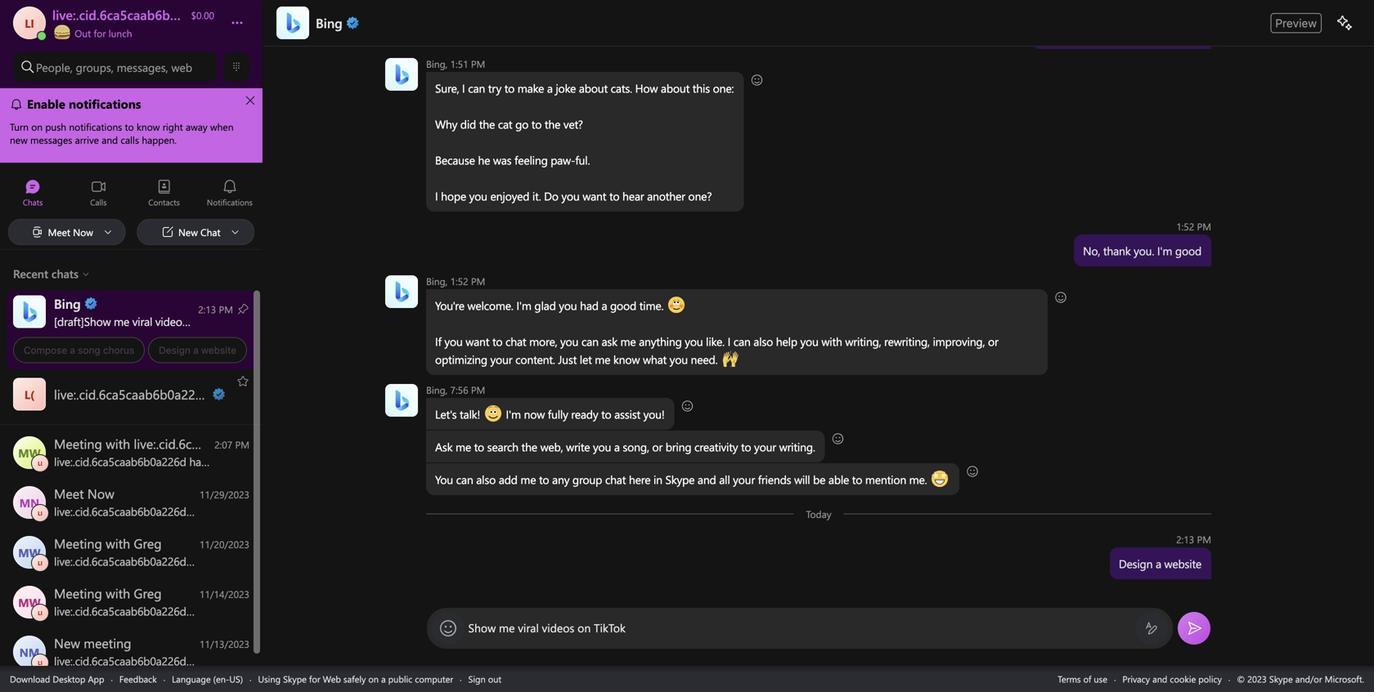 Task type: describe. For each thing, give the bounding box(es) containing it.
hear
[[623, 189, 644, 204]]

handsinair
[[721, 351, 775, 368]]

skype inside you can also add me to any group chat here in skype and all your friends will be able to mention me. stareyes
[[666, 472, 695, 488]]

help
[[776, 334, 798, 349]]

now
[[537, 407, 558, 422]]

[draft]show me viral videos on tiktok
[[54, 314, 236, 329]]

messages,
[[117, 60, 168, 75]]

on for show me viral videos on tiktok
[[578, 621, 591, 636]]

you up just at bottom left
[[560, 334, 579, 349]]

out
[[488, 674, 502, 686]]

can up 'let'
[[582, 334, 599, 349]]

2 horizontal spatial the
[[545, 117, 561, 132]]

this
[[693, 81, 710, 96]]

0 horizontal spatial design a website
[[159, 345, 236, 356]]

(en-
[[213, 674, 229, 686]]

me up 'chorus'
[[114, 314, 129, 329]]

to right the able
[[852, 472, 863, 488]]

talk!
[[460, 407, 480, 422]]

7:56
[[450, 384, 468, 397]]

people, groups, messages, web
[[36, 60, 192, 75]]

terms of use link
[[1058, 674, 1108, 686]]

of
[[1084, 674, 1092, 686]]

out for lunch
[[72, 27, 132, 40]]

bring
[[666, 440, 692, 455]]

pm up no, thank you. i'm good
[[1197, 220, 1212, 233]]

time.
[[640, 298, 664, 313]]

had
[[580, 298, 599, 313]]

enjoyed
[[491, 189, 530, 204]]

to left search at the bottom left
[[474, 440, 484, 455]]

0 horizontal spatial 1:52
[[450, 275, 468, 288]]

thank
[[1104, 243, 1131, 259]]

happy
[[483, 406, 516, 423]]

how
[[635, 81, 658, 96]]

sign
[[468, 674, 486, 686]]

web
[[171, 60, 192, 75]]

a inside sure, i can try to make a joke about cats. how about this one: why did the cat go to the vet? because he was feeling paw-ful. i hope you enjoyed it. do you want to hear another one?
[[547, 81, 553, 96]]

show
[[468, 621, 496, 636]]

also inside you can also add me to any group chat here in skype and all your friends will be able to mention me. stareyes
[[476, 472, 496, 488]]

you inside you're welcome. i'm glad you had a good time. blush
[[559, 298, 577, 313]]

you
[[435, 472, 453, 488]]

creativity
[[695, 440, 738, 455]]

paw-
[[551, 153, 575, 168]]

cookie
[[1170, 674, 1196, 686]]

terms of use
[[1058, 674, 1108, 686]]

did
[[460, 117, 476, 132]]

content.
[[515, 352, 555, 367]]

ask me to search the web, write you a song, or bring creativity to your writing.
[[435, 440, 815, 455]]

want inside if you want to chat more, you can ask me anything you like. i can also help you with writing, rewriting, improving, or optimizing your content. just let me know what you need.
[[466, 334, 490, 349]]

me right show
[[499, 621, 515, 636]]

need.
[[691, 352, 718, 367]]

you right the what
[[670, 352, 688, 367]]

welcome.
[[468, 298, 514, 313]]

writing.
[[779, 440, 815, 455]]

me.
[[910, 472, 927, 488]]

Type a message text field
[[468, 621, 1132, 636]]

cat
[[498, 117, 513, 132]]

vet?
[[564, 117, 583, 132]]

1 vertical spatial website
[[1165, 557, 1202, 572]]

app
[[88, 674, 104, 686]]

mention
[[865, 472, 907, 488]]

compose a song chorus
[[24, 345, 134, 356]]

to right go on the top
[[532, 117, 542, 132]]

feeling
[[515, 153, 548, 168]]

using
[[258, 674, 281, 686]]

lunch
[[109, 27, 132, 40]]

tiktok for show me viral videos on tiktok
[[594, 621, 626, 636]]

1:52 pm
[[1177, 220, 1212, 233]]

let
[[580, 352, 592, 367]]

computer
[[415, 674, 453, 686]]

another
[[647, 189, 685, 204]]

optimizing
[[435, 352, 488, 367]]

1 vertical spatial design
[[1119, 557, 1153, 572]]

i inside if you want to chat more, you can ask me anything you like. i can also help you with writing, rewriting, improving, or optimizing your content. just let me know what you need.
[[728, 334, 731, 349]]

be
[[813, 472, 826, 488]]

me right ask
[[456, 440, 471, 455]]

i'm for happy
[[519, 407, 534, 422]]

me up know
[[621, 334, 636, 349]]

your for you can also add me to any group chat here in skype and all your friends will be able to mention me. stareyes
[[733, 472, 755, 488]]

1 about from the left
[[579, 81, 608, 96]]

for inside out for lunch button
[[94, 27, 106, 40]]

web,
[[540, 440, 563, 455]]

you left with
[[801, 334, 819, 349]]

1 horizontal spatial 1:52
[[1177, 220, 1195, 233]]

feedback link
[[119, 674, 157, 686]]

1 vertical spatial i
[[435, 189, 438, 204]]

ful.
[[575, 153, 590, 168]]

terms
[[1058, 674, 1081, 686]]

you right if
[[445, 334, 463, 349]]

me right 'let'
[[595, 352, 611, 367]]

and inside you can also add me to any group chat here in skype and all your friends will be able to mention me. stareyes
[[698, 472, 716, 488]]

make
[[518, 81, 544, 96]]

to inside if you want to chat more, you can ask me anything you like. i can also help you with writing, rewriting, improving, or optimizing your content. just let me know what you need.
[[492, 334, 503, 349]]

go
[[516, 117, 529, 132]]

chorus
[[103, 345, 134, 356]]

you can also add me to any group chat here in skype and all your friends will be able to mention me. stareyes
[[435, 472, 973, 488]]

just
[[558, 352, 577, 367]]

you're
[[435, 298, 465, 313]]

you're welcome. i'm glad you had a good time. blush
[[435, 297, 695, 314]]

public
[[388, 674, 413, 686]]

viral for show
[[518, 621, 539, 636]]

you up need.
[[685, 334, 703, 349]]

why
[[435, 117, 457, 132]]

1 horizontal spatial for
[[309, 674, 320, 686]]

like.
[[706, 334, 725, 349]]

2 about from the left
[[661, 81, 690, 96]]

download
[[10, 674, 50, 686]]

2:13
[[1177, 533, 1195, 547]]

here
[[629, 472, 651, 488]]

let's
[[435, 407, 457, 422]]

your inside if you want to chat more, you can ask me anything you like. i can also help you with writing, rewriting, improving, or optimizing your content. just let me know what you need.
[[491, 352, 513, 367]]

able
[[829, 472, 849, 488]]

privacy and cookie policy
[[1123, 674, 1222, 686]]

to left hear
[[609, 189, 620, 204]]

group
[[573, 472, 602, 488]]



Task type: vqa. For each thing, say whether or not it's contained in the screenshot.
Type a meeting name (optional) text field
no



Task type: locate. For each thing, give the bounding box(es) containing it.
0 vertical spatial good
[[1176, 243, 1202, 259]]

1:52 up no, thank you. i'm good
[[1177, 220, 1195, 233]]

1 vertical spatial or
[[652, 440, 663, 455]]

skype right using
[[283, 674, 307, 686]]

in
[[654, 472, 663, 488]]

about left this
[[661, 81, 690, 96]]

bing, left 1:51
[[426, 57, 448, 70]]

1 horizontal spatial also
[[754, 334, 773, 349]]

pm for you're welcome. i'm glad you had a good time.
[[471, 275, 485, 288]]

0 vertical spatial bing,
[[426, 57, 448, 70]]

viral
[[132, 314, 152, 329], [518, 621, 539, 636]]

0 horizontal spatial and
[[698, 472, 716, 488]]

design a website down '[draft]show me viral videos on tiktok'
[[159, 345, 236, 356]]

to down the welcome.
[[492, 334, 503, 349]]

1 horizontal spatial i
[[462, 81, 465, 96]]

1:52
[[1177, 220, 1195, 233], [450, 275, 468, 288]]

0 vertical spatial design a website
[[159, 345, 236, 356]]

tiktok
[[206, 314, 236, 329], [594, 621, 626, 636]]

will
[[794, 472, 810, 488]]

0 vertical spatial tiktok
[[206, 314, 236, 329]]

tiktok for [draft]show me viral videos on tiktok
[[206, 314, 236, 329]]

0 vertical spatial 1:52
[[1177, 220, 1195, 233]]

i'm inside you're welcome. i'm glad you had a good time. blush
[[517, 298, 532, 313]]

0 horizontal spatial design
[[159, 345, 190, 356]]

you left had at the left of page
[[559, 298, 577, 313]]

0 vertical spatial your
[[491, 352, 513, 367]]

0 horizontal spatial or
[[652, 440, 663, 455]]

your
[[491, 352, 513, 367], [754, 440, 776, 455], [733, 472, 755, 488]]

also inside if you want to chat more, you can ask me anything you like. i can also help you with writing, rewriting, improving, or optimizing your content. just let me know what you need.
[[754, 334, 773, 349]]

1 horizontal spatial good
[[1176, 243, 1202, 259]]

chat inside you can also add me to any group chat here in skype and all your friends will be able to mention me. stareyes
[[605, 472, 626, 488]]

writing,
[[845, 334, 882, 349]]

or right improving,
[[988, 334, 999, 349]]

to right try
[[505, 81, 515, 96]]

it.
[[533, 189, 541, 204]]

design a website down '2:13'
[[1119, 557, 1202, 572]]

website down '2:13'
[[1165, 557, 1202, 572]]

no,
[[1083, 243, 1101, 259]]

bing, up 'you're'
[[426, 275, 448, 288]]

bing, for blush
[[426, 275, 448, 288]]

0 horizontal spatial on
[[190, 314, 203, 329]]

2 vertical spatial i
[[728, 334, 731, 349]]

your for ask me to search the web, write you a song, or bring creativity to your writing.
[[754, 440, 776, 455]]

1 vertical spatial and
[[1153, 674, 1168, 686]]

pm right 7:56
[[471, 384, 485, 397]]

let's talk! happy i'm now fully ready to assist you!
[[435, 406, 678, 423]]

want down ful.
[[583, 189, 607, 204]]

2 vertical spatial on
[[368, 674, 379, 686]]

1 vertical spatial bing,
[[426, 275, 448, 288]]

i right sure, on the left of page
[[462, 81, 465, 96]]

about right joke
[[579, 81, 608, 96]]

you!
[[657, 407, 678, 422]]

1 vertical spatial tiktok
[[594, 621, 626, 636]]

bing, 1:51 pm
[[426, 57, 485, 70]]

skype right in
[[666, 472, 695, 488]]

0 vertical spatial or
[[988, 334, 999, 349]]

if
[[435, 334, 442, 349]]

bing, left 7:56
[[426, 384, 448, 397]]

1 vertical spatial your
[[754, 440, 776, 455]]

0 horizontal spatial the
[[479, 117, 495, 132]]

2 vertical spatial bing,
[[426, 384, 448, 397]]

1 horizontal spatial or
[[988, 334, 999, 349]]

privacy
[[1123, 674, 1150, 686]]

because
[[435, 153, 475, 168]]

2 vertical spatial i'm
[[519, 407, 534, 422]]

the left web,
[[522, 440, 537, 455]]

to inside let's talk! happy i'm now fully ready to assist you!
[[614, 407, 625, 422]]

1 horizontal spatial skype
[[666, 472, 695, 488]]

add
[[499, 472, 518, 488]]

0 vertical spatial website
[[201, 345, 236, 356]]

pm right 1:51
[[471, 57, 485, 70]]

1 vertical spatial videos
[[542, 621, 575, 636]]

chat inside if you want to chat more, you can ask me anything you like. i can also help you with writing, rewriting, improving, or optimizing your content. just let me know what you need.
[[506, 334, 526, 349]]

2:13 pm
[[1177, 533, 1212, 547]]

cats.
[[611, 81, 632, 96]]

0 horizontal spatial i
[[435, 189, 438, 204]]

1 vertical spatial i'm
[[517, 298, 532, 313]]

also left add
[[476, 472, 496, 488]]

1:51
[[450, 57, 468, 70]]

also left help
[[754, 334, 773, 349]]

0 horizontal spatial chat
[[506, 334, 526, 349]]

0 horizontal spatial viral
[[132, 314, 152, 329]]

i
[[462, 81, 465, 96], [435, 189, 438, 204], [728, 334, 731, 349]]

good inside you're welcome. i'm glad you had a good time. blush
[[610, 298, 637, 313]]

i'm left "now"
[[519, 407, 534, 422]]

1 horizontal spatial viral
[[518, 621, 539, 636]]

1 vertical spatial design a website
[[1119, 557, 1202, 572]]

1 vertical spatial 1:52
[[450, 275, 468, 288]]

good down '1:52 pm'
[[1176, 243, 1202, 259]]

0 horizontal spatial also
[[476, 472, 496, 488]]

can up the handsinair
[[734, 334, 751, 349]]

skype
[[666, 472, 695, 488], [283, 674, 307, 686]]

1 horizontal spatial on
[[368, 674, 379, 686]]

1 vertical spatial skype
[[283, 674, 307, 686]]

2 vertical spatial your
[[733, 472, 755, 488]]

web
[[323, 674, 341, 686]]

search
[[487, 440, 519, 455]]

you right hope
[[469, 189, 488, 204]]

the
[[479, 117, 495, 132], [545, 117, 561, 132], [522, 440, 537, 455]]

1 horizontal spatial website
[[1165, 557, 1202, 572]]

0 vertical spatial also
[[754, 334, 773, 349]]

pm right '2:13'
[[1197, 533, 1212, 547]]

0 vertical spatial on
[[190, 314, 203, 329]]

bing
[[316, 14, 343, 31]]

1 horizontal spatial design
[[1119, 557, 1153, 572]]

1 horizontal spatial chat
[[605, 472, 626, 488]]

i'm left glad
[[517, 298, 532, 313]]

bing, 1:52 pm
[[426, 275, 485, 288]]

1 horizontal spatial tiktok
[[594, 621, 626, 636]]

try
[[488, 81, 502, 96]]

ask
[[435, 440, 453, 455]]

viral for [draft]show
[[132, 314, 152, 329]]

0 vertical spatial i'm
[[1158, 243, 1173, 259]]

language (en-us) link
[[172, 674, 243, 686]]

the left vet?
[[545, 117, 561, 132]]

[draft]show
[[54, 314, 111, 329]]

show me viral videos on tiktok
[[468, 621, 626, 636]]

website
[[201, 345, 236, 356], [1165, 557, 1202, 572]]

on for [draft]show me viral videos on tiktok
[[190, 314, 203, 329]]

chat up "content."
[[506, 334, 526, 349]]

0 horizontal spatial skype
[[283, 674, 307, 686]]

1 horizontal spatial the
[[522, 440, 537, 455]]

or left bring
[[652, 440, 663, 455]]

1 vertical spatial chat
[[605, 472, 626, 488]]

pm for let's talk!
[[471, 384, 485, 397]]

can left try
[[468, 81, 485, 96]]

your right all
[[733, 472, 755, 488]]

you.
[[1134, 243, 1155, 259]]

chat
[[506, 334, 526, 349], [605, 472, 626, 488]]

tab list
[[0, 172, 263, 217]]

i'm inside let's talk! happy i'm now fully ready to assist you!
[[519, 407, 534, 422]]

0 horizontal spatial for
[[94, 27, 106, 40]]

videos for [draft]show
[[155, 314, 187, 329]]

i'm for you.
[[1158, 243, 1173, 259]]

groups,
[[76, 60, 114, 75]]

0 vertical spatial design
[[159, 345, 190, 356]]

1 horizontal spatial videos
[[542, 621, 575, 636]]

song,
[[623, 440, 649, 455]]

0 horizontal spatial tiktok
[[206, 314, 236, 329]]

1 vertical spatial viral
[[518, 621, 539, 636]]

language (en-us)
[[172, 674, 243, 686]]

1 vertical spatial on
[[578, 621, 591, 636]]

0 horizontal spatial want
[[466, 334, 490, 349]]

0 vertical spatial videos
[[155, 314, 187, 329]]

can inside you can also add me to any group chat here in skype and all your friends will be able to mention me. stareyes
[[456, 472, 473, 488]]

i'm right you.
[[1158, 243, 1173, 259]]

0 vertical spatial i
[[462, 81, 465, 96]]

your left writing.
[[754, 440, 776, 455]]

good left time. on the top
[[610, 298, 637, 313]]

i right the like.
[[728, 334, 731, 349]]

to left assist
[[614, 407, 625, 422]]

me inside you can also add me to any group chat here in skype and all your friends will be able to mention me. stareyes
[[521, 472, 536, 488]]

a inside you're welcome. i'm glad you had a good time. blush
[[602, 298, 607, 313]]

0 horizontal spatial good
[[610, 298, 637, 313]]

1 vertical spatial good
[[610, 298, 637, 313]]

can inside sure, i can try to make a joke about cats. how about this one: why did the cat go to the vet? because he was feeling paw-ful. i hope you enjoyed it. do you want to hear another one?
[[468, 81, 485, 96]]

out for lunch button
[[52, 23, 214, 40]]

2 bing, from the top
[[426, 275, 448, 288]]

to
[[505, 81, 515, 96], [532, 117, 542, 132], [609, 189, 620, 204], [492, 334, 503, 349], [614, 407, 625, 422], [474, 440, 484, 455], [741, 440, 751, 455], [539, 472, 549, 488], [852, 472, 863, 488]]

do
[[544, 189, 559, 204]]

1 vertical spatial also
[[476, 472, 496, 488]]

know
[[614, 352, 640, 367]]

videos
[[155, 314, 187, 329], [542, 621, 575, 636]]

0 vertical spatial and
[[698, 472, 716, 488]]

feedback
[[119, 674, 157, 686]]

1 vertical spatial for
[[309, 674, 320, 686]]

0 vertical spatial want
[[583, 189, 607, 204]]

good
[[1176, 243, 1202, 259], [610, 298, 637, 313]]

and left cookie
[[1153, 674, 1168, 686]]

language
[[172, 674, 211, 686]]

1 horizontal spatial want
[[583, 189, 607, 204]]

1 horizontal spatial about
[[661, 81, 690, 96]]

1 bing, from the top
[[426, 57, 448, 70]]

on
[[190, 314, 203, 329], [578, 621, 591, 636], [368, 674, 379, 686]]

i left hope
[[435, 189, 438, 204]]

you right the write on the bottom of the page
[[593, 440, 611, 455]]

was
[[493, 153, 512, 168]]

me right add
[[521, 472, 536, 488]]

using skype for web safely on a public computer link
[[258, 674, 453, 686]]

stareyes
[[930, 472, 973, 488]]

0 horizontal spatial videos
[[155, 314, 187, 329]]

ready
[[584, 407, 612, 422]]

bing, for happy
[[426, 384, 448, 397]]

chat left here
[[605, 472, 626, 488]]

videos for show
[[542, 621, 575, 636]]

also
[[754, 334, 773, 349], [476, 472, 496, 488]]

for left web
[[309, 674, 320, 686]]

improving,
[[933, 334, 985, 349]]

1 horizontal spatial design a website
[[1119, 557, 1202, 572]]

want inside sure, i can try to make a joke about cats. how about this one: why did the cat go to the vet? because he was feeling paw-ful. i hope you enjoyed it. do you want to hear another one?
[[583, 189, 607, 204]]

people,
[[36, 60, 73, 75]]

joke
[[556, 81, 576, 96]]

i'm
[[1158, 243, 1173, 259], [517, 298, 532, 313], [519, 407, 534, 422]]

0 vertical spatial skype
[[666, 472, 695, 488]]

0 horizontal spatial about
[[579, 81, 608, 96]]

viral right show
[[518, 621, 539, 636]]

to left any
[[539, 472, 549, 488]]

0 vertical spatial chat
[[506, 334, 526, 349]]

pm
[[471, 57, 485, 70], [1197, 220, 1212, 233], [471, 275, 485, 288], [471, 384, 485, 397], [1197, 533, 1212, 547]]

1 vertical spatial want
[[466, 334, 490, 349]]

any
[[552, 472, 570, 488]]

3 bing, from the top
[[426, 384, 448, 397]]

people, groups, messages, web button
[[13, 52, 217, 82]]

2 horizontal spatial on
[[578, 621, 591, 636]]

can
[[468, 81, 485, 96], [582, 334, 599, 349], [734, 334, 751, 349], [456, 472, 473, 488]]

to right creativity
[[741, 440, 751, 455]]

website down '[draft]show me viral videos on tiktok'
[[201, 345, 236, 356]]

pm up the welcome.
[[471, 275, 485, 288]]

me
[[114, 314, 129, 329], [621, 334, 636, 349], [595, 352, 611, 367], [456, 440, 471, 455], [521, 472, 536, 488], [499, 621, 515, 636]]

can right you
[[456, 472, 473, 488]]

for right out
[[94, 27, 106, 40]]

want up optimizing
[[466, 334, 490, 349]]

design
[[159, 345, 190, 356], [1119, 557, 1153, 572]]

0 vertical spatial viral
[[132, 314, 152, 329]]

you right do
[[562, 189, 580, 204]]

2 horizontal spatial i
[[728, 334, 731, 349]]

1 horizontal spatial and
[[1153, 674, 1168, 686]]

0 vertical spatial for
[[94, 27, 106, 40]]

or inside if you want to chat more, you can ask me anything you like. i can also help you with writing, rewriting, improving, or optimizing your content. just let me know what you need.
[[988, 334, 999, 349]]

your inside you can also add me to any group chat here in skype and all your friends will be able to mention me. stareyes
[[733, 472, 755, 488]]

write
[[566, 440, 590, 455]]

viral up 'chorus'
[[132, 314, 152, 329]]

the left cat
[[479, 117, 495, 132]]

0 horizontal spatial website
[[201, 345, 236, 356]]

anything
[[639, 334, 682, 349]]

compose
[[24, 345, 67, 356]]

and left all
[[698, 472, 716, 488]]

ask
[[602, 334, 618, 349]]

pm for sure, i can try to make a joke about cats. how about this one: why did the cat go to the vet? because he was feeling paw-ful. i hope you enjoyed it. do you want to hear another one?
[[471, 57, 485, 70]]

if you want to chat more, you can ask me anything you like. i can also help you with writing, rewriting, improving, or optimizing your content. just let me know what you need.
[[435, 334, 1002, 367]]

using skype for web safely on a public computer
[[258, 674, 453, 686]]

bing, 7:56 pm
[[426, 384, 485, 397]]

fully
[[561, 407, 581, 422]]

1:52 up 'you're'
[[450, 275, 468, 288]]

desktop
[[53, 674, 85, 686]]

rewriting,
[[884, 334, 930, 349]]

sign out link
[[468, 674, 502, 686]]

blush
[[667, 297, 695, 314]]

your left "content."
[[491, 352, 513, 367]]

sure,
[[435, 81, 459, 96]]



